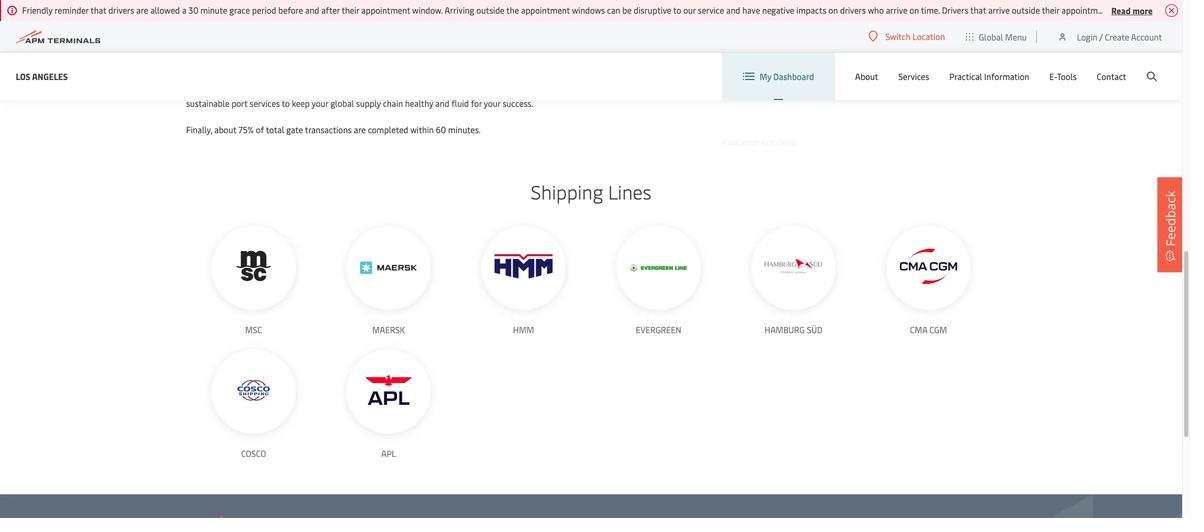 Task type: vqa. For each thing, say whether or not it's contained in the screenshot.
the Services
yes



Task type: locate. For each thing, give the bounding box(es) containing it.
allowed
[[150, 4, 180, 16]]

2 arrive from the left
[[988, 4, 1010, 16]]

transaction',
[[278, 32, 324, 43]]

can
[[607, 4, 620, 16]]

logo 5 image
[[237, 380, 270, 401]]

empty down meaning
[[320, 45, 344, 56]]

read more
[[1111, 4, 1153, 16]]

about
[[855, 71, 878, 82]]

an up throughout
[[250, 45, 260, 56]]

on left time.
[[910, 4, 919, 16]]

account
[[1131, 31, 1162, 42]]

0 horizontal spatial service
[[458, 84, 484, 96]]

service inside high vessel productivity, fast on-dock rail transition and consistent gate service levels - all three factors are an integrated part of our sustainable port services to keep your global supply chain healthy and fluid for your success.
[[458, 84, 484, 96]]

los angeles link
[[16, 70, 68, 83]]

container up consistently
[[186, 45, 222, 56]]

vessel
[[205, 84, 229, 96]]

all
[[516, 84, 525, 96]]

an left integrated
[[592, 84, 601, 96]]

1 horizontal spatial drivers
[[840, 4, 866, 16]]

port
[[232, 98, 248, 109]]

1 vertical spatial are
[[578, 84, 590, 96]]

1 horizontal spatial load)
[[622, 32, 641, 43]]

3 appointment from the left
[[1062, 4, 1110, 16]]

gate right total
[[286, 124, 303, 136]]

to inside high vessel productivity, fast on-dock rail transition and consistent gate service levels - all three factors are an integrated part of our sustainable port services to keep your global supply chain healthy and fluid for your success.
[[282, 98, 290, 109]]

0 horizontal spatial their
[[342, 4, 359, 16]]

1 horizontal spatial for
[[471, 98, 482, 109]]

empty up minutes
[[512, 32, 536, 43]]

for right fluid
[[471, 98, 482, 109]]

an up 80
[[501, 32, 510, 43]]

cma cgm image
[[900, 249, 958, 285]]

impacts
[[796, 4, 826, 16]]

1 vertical spatial load)
[[386, 45, 405, 56]]

export down the bring
[[359, 45, 384, 56]]

truckers
[[200, 32, 232, 43]]

2 horizontal spatial are
[[578, 84, 590, 96]]

0 vertical spatial transactions
[[639, 45, 686, 56]]

0 horizontal spatial export
[[359, 45, 384, 56]]

0 vertical spatial service
[[698, 4, 724, 16]]

los angeles
[[16, 70, 68, 82]]

0 horizontal spatial your
[[312, 98, 328, 109]]

transactions inside for truckers with a 'dual transaction', meaning to bring a container (either returning an empty or dropping an export load) and picking up a container (either an import or or an empty for export load) in one trip, it would take 80 minutes or less to complete both transactions consistently throughout the year.
[[639, 45, 686, 56]]

a left 30
[[182, 4, 186, 16]]

within
[[410, 124, 434, 136]]

evergreen link
[[616, 226, 701, 337]]

service
[[698, 4, 724, 16], [458, 84, 484, 96]]

2 on from the left
[[910, 4, 919, 16]]

0 horizontal spatial be
[[622, 4, 632, 16]]

your down dock
[[312, 98, 328, 109]]

1 horizontal spatial their
[[1042, 4, 1060, 16]]

my dashboard button
[[743, 53, 814, 100]]

1 horizontal spatial appointment
[[521, 4, 570, 16]]

0 vertical spatial export
[[595, 32, 620, 43]]

1 vertical spatial export
[[359, 45, 384, 56]]

0 horizontal spatial drivers
[[108, 4, 134, 16]]

and left fluid
[[435, 98, 449, 109]]

maersk link
[[346, 226, 431, 337]]

1 vertical spatial gate
[[286, 124, 303, 136]]

feedback
[[1162, 191, 1179, 247]]

and left picking
[[643, 32, 657, 43]]

1 horizontal spatial arrive
[[988, 4, 1010, 16]]

1 horizontal spatial on
[[910, 4, 919, 16]]

1 vertical spatial transactions
[[305, 124, 352, 136]]

picking
[[659, 32, 686, 43]]

minutes
[[512, 45, 543, 56]]

an
[[501, 32, 510, 43], [584, 32, 593, 43], [250, 45, 260, 56], [309, 45, 318, 56], [592, 84, 601, 96]]

1 horizontal spatial transactions
[[639, 45, 686, 56]]

75%
[[238, 124, 254, 136]]

0 horizontal spatial outside
[[476, 4, 505, 16]]

1 on from the left
[[828, 4, 838, 16]]

about button
[[855, 53, 878, 100]]

hmm link
[[481, 226, 566, 337]]

service left 'have'
[[698, 4, 724, 16]]

hamburg
[[765, 324, 805, 336]]

1 horizontal spatial your
[[484, 98, 501, 109]]

(either up it
[[437, 32, 461, 43]]

are down supply
[[354, 124, 366, 136]]

0 horizontal spatial the
[[279, 58, 291, 70]]

0 vertical spatial our
[[683, 4, 696, 16]]

an up year.
[[309, 45, 318, 56]]

transactions
[[639, 45, 686, 56], [305, 124, 352, 136]]

time.
[[921, 4, 940, 16]]

1 vertical spatial for
[[471, 98, 482, 109]]

1 horizontal spatial of
[[662, 84, 670, 96]]

year.
[[293, 58, 311, 70]]

(either down with
[[224, 45, 248, 56]]

empty
[[512, 32, 536, 43], [320, 45, 344, 56]]

e-tools
[[1049, 71, 1077, 82]]

drivers
[[108, 4, 134, 16], [840, 4, 866, 16]]

services
[[250, 98, 280, 109]]

transactions down picking
[[639, 45, 686, 56]]

contact button
[[1097, 53, 1126, 100]]

on-
[[296, 84, 310, 96]]

their
[[342, 4, 359, 16], [1042, 4, 1060, 16]]

my dashboard
[[760, 71, 814, 82]]

your down levels
[[484, 98, 501, 109]]

0 vertical spatial for
[[346, 45, 357, 56]]

or up year.
[[299, 45, 307, 56]]

0 vertical spatial (either
[[437, 32, 461, 43]]

are left allowed
[[136, 4, 148, 16]]

fluid
[[451, 98, 469, 109]]

disruptive
[[634, 4, 671, 16]]

that right the drivers
[[970, 4, 986, 16]]

1 horizontal spatial (either
[[437, 32, 461, 43]]

gate up fluid
[[439, 84, 456, 96]]

drivers left who
[[840, 4, 866, 16]]

high
[[186, 84, 204, 96]]

on right impacts
[[828, 4, 838, 16]]

about
[[214, 124, 236, 136]]

1 vertical spatial empty
[[320, 45, 344, 56]]

and up the chain
[[382, 84, 396, 96]]

an up complete
[[584, 32, 593, 43]]

to left the bring
[[361, 32, 369, 43]]

appointment up dropping
[[521, 4, 570, 16]]

chain
[[383, 98, 403, 109]]

2 vertical spatial are
[[354, 124, 366, 136]]

arrive right who
[[886, 4, 908, 16]]

keep
[[292, 98, 310, 109]]

apmt footer logo image
[[186, 516, 341, 519]]

the inside for truckers with a 'dual transaction', meaning to bring a container (either returning an empty or dropping an export load) and picking up a container (either an import or or an empty for export load) in one trip, it would take 80 minutes or less to complete both transactions consistently throughout the year.
[[279, 58, 291, 70]]

apl
[[381, 448, 396, 460]]

that
[[91, 4, 106, 16], [970, 4, 986, 16]]

0 vertical spatial container
[[399, 32, 435, 43]]

1 vertical spatial container
[[186, 45, 222, 56]]

transition
[[343, 84, 380, 96]]

outside up returning
[[476, 4, 505, 16]]

0 horizontal spatial transactions
[[305, 124, 352, 136]]

0 horizontal spatial that
[[91, 4, 106, 16]]

1 horizontal spatial export
[[595, 32, 620, 43]]

our inside high vessel productivity, fast on-dock rail transition and consistent gate service levels - all three factors are an integrated part of our sustainable port services to keep your global supply chain healthy and fluid for your success.
[[672, 84, 685, 96]]

drivers left allowed
[[108, 4, 134, 16]]

container up one
[[399, 32, 435, 43]]

to down fast on the left top of page
[[282, 98, 290, 109]]

are right factors
[[578, 84, 590, 96]]

maersk image
[[360, 239, 418, 297]]

1 horizontal spatial be
[[1159, 4, 1168, 16]]

0 vertical spatial of
[[662, 84, 670, 96]]

friendly reminder that drivers are allowed a 30 minute grace period before and after their appointment window. arriving outside the appointment windows can be disruptive to our service and have negative impacts on drivers who arrive on time. drivers that arrive outside their appointment window will be turne
[[22, 4, 1190, 16]]

1 vertical spatial the
[[279, 58, 291, 70]]

be right can
[[622, 4, 632, 16]]

1 be from the left
[[622, 4, 632, 16]]

a
[[182, 4, 186, 16], [252, 32, 257, 43], [393, 32, 397, 43], [700, 32, 704, 43]]

be right will
[[1159, 4, 1168, 16]]

the up 80
[[506, 4, 519, 16]]

0 horizontal spatial appointment
[[361, 4, 410, 16]]

lines
[[608, 179, 651, 205]]

window.
[[412, 4, 443, 16]]

load) up the both
[[622, 32, 641, 43]]

appointment up login
[[1062, 4, 1110, 16]]

0 horizontal spatial are
[[136, 4, 148, 16]]

turne
[[1170, 4, 1190, 16]]

our
[[683, 4, 696, 16], [672, 84, 685, 96]]

1 horizontal spatial that
[[970, 4, 986, 16]]

0 vertical spatial load)
[[622, 32, 641, 43]]

a right the up
[[700, 32, 704, 43]]

our up the up
[[683, 4, 696, 16]]

close alert image
[[1165, 4, 1178, 17]]

our right part
[[672, 84, 685, 96]]

1 arrive from the left
[[886, 4, 908, 16]]

0 vertical spatial gate
[[439, 84, 456, 96]]

consistent
[[398, 84, 437, 96]]

period
[[252, 4, 276, 16]]

hmm
[[513, 324, 534, 336]]

gate
[[439, 84, 456, 96], [286, 124, 303, 136]]

1 vertical spatial service
[[458, 84, 484, 96]]

transactions down global at top
[[305, 124, 352, 136]]

are inside high vessel productivity, fast on-dock rail transition and consistent gate service levels - all three factors are an integrated part of our sustainable port services to keep your global supply chain healthy and fluid for your success.
[[578, 84, 590, 96]]

1 vertical spatial our
[[672, 84, 685, 96]]

1 horizontal spatial outside
[[1012, 4, 1040, 16]]

of right part
[[662, 84, 670, 96]]

productivity,
[[231, 84, 278, 96]]

consistently
[[186, 58, 232, 70]]

export up complete
[[595, 32, 620, 43]]

0 horizontal spatial for
[[346, 45, 357, 56]]

msc
[[245, 324, 262, 336]]

(either
[[437, 32, 461, 43], [224, 45, 248, 56]]

dashboard
[[773, 71, 814, 82]]

0 horizontal spatial (either
[[224, 45, 248, 56]]

create
[[1105, 31, 1129, 42]]

0 horizontal spatial load)
[[386, 45, 405, 56]]

0 vertical spatial the
[[506, 4, 519, 16]]

maersk
[[372, 324, 405, 336]]

export
[[595, 32, 620, 43], [359, 45, 384, 56]]

0 horizontal spatial on
[[828, 4, 838, 16]]

the down import
[[279, 58, 291, 70]]

1 horizontal spatial empty
[[512, 32, 536, 43]]

0 horizontal spatial gate
[[286, 124, 303, 136]]

information
[[984, 71, 1029, 82]]

appointment up the bring
[[361, 4, 410, 16]]

arrive up global menu button
[[988, 4, 1010, 16]]

1 your from the left
[[312, 98, 328, 109]]

a right with
[[252, 32, 257, 43]]

of
[[662, 84, 670, 96], [256, 124, 264, 136]]

2 horizontal spatial appointment
[[1062, 4, 1110, 16]]

0 horizontal spatial arrive
[[886, 4, 908, 16]]

0 horizontal spatial of
[[256, 124, 264, 136]]

your
[[312, 98, 328, 109], [484, 98, 501, 109]]

for down meaning
[[346, 45, 357, 56]]

outside up menu
[[1012, 4, 1040, 16]]

service up fluid
[[458, 84, 484, 96]]

1 horizontal spatial gate
[[439, 84, 456, 96]]

appointment
[[361, 4, 410, 16], [521, 4, 570, 16], [1062, 4, 1110, 16]]

1 horizontal spatial the
[[506, 4, 519, 16]]

1 vertical spatial of
[[256, 124, 264, 136]]

that right reminder
[[91, 4, 106, 16]]

finally, about 75% of total gate transactions are completed within 60 minutes.
[[186, 124, 481, 136]]

gate inside high vessel productivity, fast on-dock rail transition and consistent gate service levels - all three factors are an integrated part of our sustainable port services to keep your global supply chain healthy and fluid for your success.
[[439, 84, 456, 96]]

load) left in
[[386, 45, 405, 56]]

evergreen image
[[630, 265, 688, 272]]

login
[[1077, 31, 1097, 42]]

0 vertical spatial are
[[136, 4, 148, 16]]

of right 75%
[[256, 124, 264, 136]]

hamburg süd
[[765, 324, 823, 336]]



Task type: describe. For each thing, give the bounding box(es) containing it.
msc link
[[211, 226, 296, 337]]

for inside for truckers with a 'dual transaction', meaning to bring a container (either returning an empty or dropping an export load) and picking up a container (either an import or or an empty for export load) in one trip, it would take 80 minutes or less to complete both transactions consistently throughout the year.
[[346, 45, 357, 56]]

fast
[[280, 84, 294, 96]]

global
[[330, 98, 354, 109]]

1 their from the left
[[342, 4, 359, 16]]

practical information button
[[949, 53, 1029, 100]]

-
[[510, 84, 514, 96]]

global
[[979, 31, 1003, 42]]

to right less
[[571, 45, 580, 56]]

for truckers with a 'dual transaction', meaning to bring a container (either returning an empty or dropping an export load) and picking up a container (either an import or or an empty for export load) in one trip, it would take 80 minutes or less to complete both transactions consistently throughout the year.
[[186, 32, 704, 70]]

2 appointment from the left
[[521, 4, 570, 16]]

2 drivers from the left
[[840, 4, 866, 16]]

my
[[760, 71, 771, 82]]

2 their from the left
[[1042, 4, 1060, 16]]

süd
[[807, 324, 823, 336]]

and left 'have'
[[726, 4, 740, 16]]

1 outside from the left
[[476, 4, 505, 16]]

completed
[[368, 124, 408, 136]]

global menu button
[[956, 21, 1037, 52]]

and left after
[[305, 4, 319, 16]]

e-tools button
[[1049, 53, 1077, 100]]

to right disruptive
[[673, 4, 681, 16]]

1 appointment from the left
[[361, 4, 410, 16]]

practical
[[949, 71, 982, 82]]

or up minutes
[[538, 32, 546, 43]]

minutes.
[[448, 124, 481, 136]]

0 horizontal spatial container
[[186, 45, 222, 56]]

global menu
[[979, 31, 1027, 42]]

cosco link
[[211, 350, 296, 461]]

after
[[321, 4, 340, 16]]

cgm
[[929, 324, 947, 336]]

1 horizontal spatial container
[[399, 32, 435, 43]]

switch location button
[[869, 31, 945, 42]]

or down transaction',
[[289, 45, 297, 56]]

read more button
[[1111, 4, 1153, 17]]

shipping lines
[[531, 179, 651, 205]]

reminder
[[55, 4, 89, 16]]

switch
[[885, 31, 911, 42]]

los
[[16, 70, 30, 82]]

cma
[[910, 324, 927, 336]]

tools
[[1057, 71, 1077, 82]]

evergreen
[[636, 324, 681, 336]]

factors
[[549, 84, 576, 96]]

import
[[262, 45, 287, 56]]

1 horizontal spatial service
[[698, 4, 724, 16]]

1 horizontal spatial are
[[354, 124, 366, 136]]

contact
[[1097, 71, 1126, 82]]

cma cgm link
[[886, 226, 971, 337]]

2 your from the left
[[484, 98, 501, 109]]

apl image
[[360, 373, 418, 408]]

hamburg süd link
[[751, 226, 836, 337]]

total
[[266, 124, 284, 136]]

or left less
[[545, 45, 553, 56]]

and inside for truckers with a 'dual transaction', meaning to bring a container (either returning an empty or dropping an export load) and picking up a container (either an import or or an empty for export load) in one trip, it would take 80 minutes or less to complete both transactions consistently throughout the year.
[[643, 32, 657, 43]]

part
[[644, 84, 660, 96]]

drivers
[[942, 4, 968, 16]]

would
[[456, 45, 480, 56]]

2 be from the left
[[1159, 4, 1168, 16]]

0 vertical spatial empty
[[512, 32, 536, 43]]

up
[[688, 32, 698, 43]]

services button
[[898, 53, 929, 100]]

throughout
[[234, 58, 277, 70]]

who
[[868, 4, 884, 16]]

for inside high vessel productivity, fast on-dock rail transition and consistent gate service levels - all three factors are an integrated part of our sustainable port services to keep your global supply chain healthy and fluid for your success.
[[471, 98, 482, 109]]

an inside high vessel productivity, fast on-dock rail transition and consistent gate service levels - all three factors are an integrated part of our sustainable port services to keep your global supply chain healthy and fluid for your success.
[[592, 84, 601, 96]]

windows
[[572, 4, 605, 16]]

hamburg sud image
[[765, 259, 823, 274]]

2 that from the left
[[970, 4, 986, 16]]

with
[[234, 32, 250, 43]]

less
[[555, 45, 570, 56]]

1 that from the left
[[91, 4, 106, 16]]

dropping
[[548, 32, 582, 43]]

'dual
[[258, 32, 276, 43]]

2 outside from the left
[[1012, 4, 1040, 16]]

arriving
[[445, 4, 474, 16]]

1 vertical spatial (either
[[224, 45, 248, 56]]

cosco
[[241, 448, 266, 460]]

in
[[407, 45, 414, 56]]

it
[[449, 45, 454, 56]]

e-
[[1049, 71, 1057, 82]]

80
[[500, 45, 510, 56]]

of inside high vessel productivity, fast on-dock rail transition and consistent gate service levels - all three factors are an integrated part of our sustainable port services to keep your global supply chain healthy and fluid for your success.
[[662, 84, 670, 96]]

angeles
[[32, 70, 68, 82]]

read
[[1111, 4, 1131, 16]]

msc image
[[227, 248, 280, 286]]

before
[[278, 4, 303, 16]]

one
[[416, 45, 430, 56]]

a right the bring
[[393, 32, 397, 43]]

location
[[913, 31, 945, 42]]

returning
[[463, 32, 499, 43]]

hmm image
[[495, 254, 553, 279]]

switch location
[[885, 31, 945, 42]]

practical information
[[949, 71, 1029, 82]]

integrated
[[603, 84, 642, 96]]

/
[[1099, 31, 1103, 42]]

levels
[[486, 84, 508, 96]]

1 drivers from the left
[[108, 4, 134, 16]]

have
[[742, 4, 760, 16]]

healthy
[[405, 98, 433, 109]]

0 horizontal spatial empty
[[320, 45, 344, 56]]

meaning
[[326, 32, 359, 43]]

complete
[[582, 45, 617, 56]]

login / create account
[[1077, 31, 1162, 42]]

three
[[527, 84, 547, 96]]

menu
[[1005, 31, 1027, 42]]

for
[[186, 32, 198, 43]]

grace
[[229, 4, 250, 16]]



